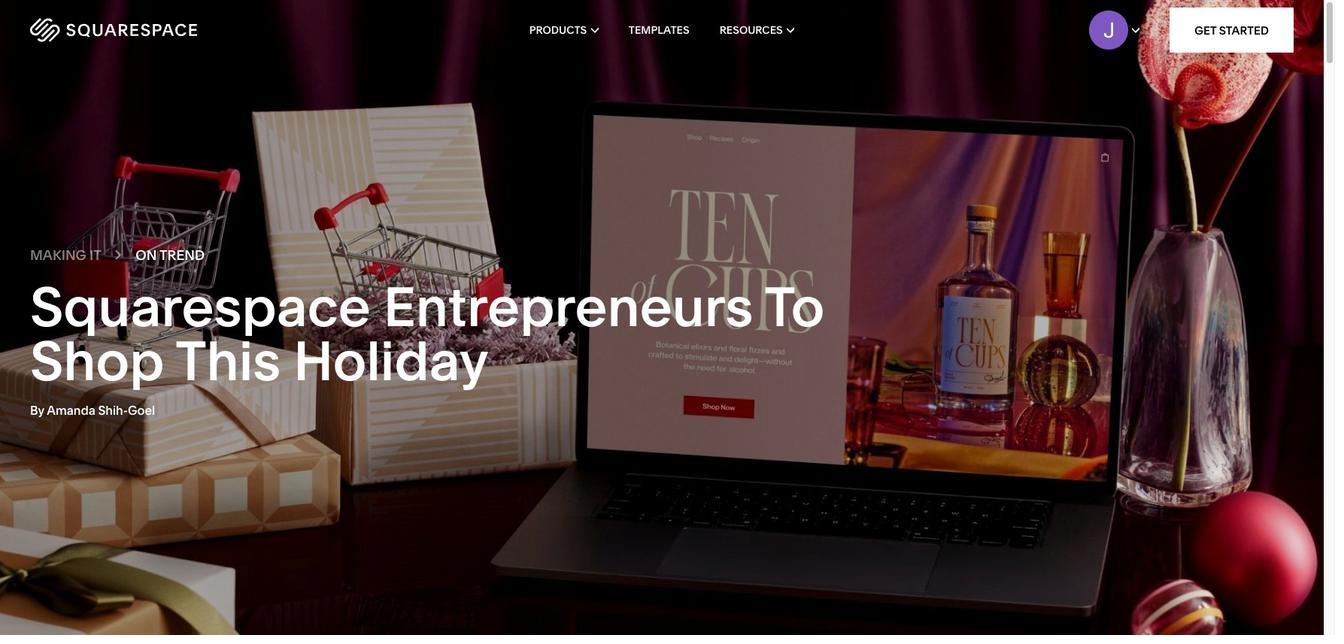 Task type: locate. For each thing, give the bounding box(es) containing it.
squarespace logo image
[[30, 18, 197, 42]]

get started
[[1195, 23, 1269, 37]]

by amanda shih-goel
[[30, 403, 155, 418]]

products button
[[529, 0, 599, 60]]

making it
[[30, 246, 101, 264]]

making it link
[[30, 246, 101, 264]]

get
[[1195, 23, 1217, 37]]

goel
[[128, 403, 155, 418]]

resources button
[[720, 0, 795, 60]]

by
[[30, 403, 44, 418]]

shih-
[[98, 403, 128, 418]]

on
[[136, 246, 157, 264]]



Task type: describe. For each thing, give the bounding box(es) containing it.
shop
[[30, 328, 164, 394]]

templates link
[[629, 0, 690, 60]]

squarespace
[[30, 274, 371, 340]]

templates
[[629, 23, 690, 37]]

trend
[[160, 246, 205, 264]]

this
[[175, 328, 281, 394]]

squarespace logo link
[[30, 18, 283, 42]]

holiday
[[294, 328, 489, 394]]

resources
[[720, 23, 783, 37]]

entrepreneurs
[[383, 274, 753, 340]]

on trend
[[136, 246, 205, 264]]

started
[[1219, 23, 1269, 37]]

it
[[90, 246, 101, 264]]

products
[[529, 23, 587, 37]]

get started link
[[1170, 8, 1294, 53]]

squarespace entrepreneurs to shop this holiday
[[30, 274, 825, 394]]

amanda
[[47, 403, 95, 418]]

to
[[765, 274, 825, 340]]

on trend link
[[136, 246, 205, 264]]

making
[[30, 246, 86, 264]]



Task type: vqa. For each thing, say whether or not it's contained in the screenshot.
0%
no



